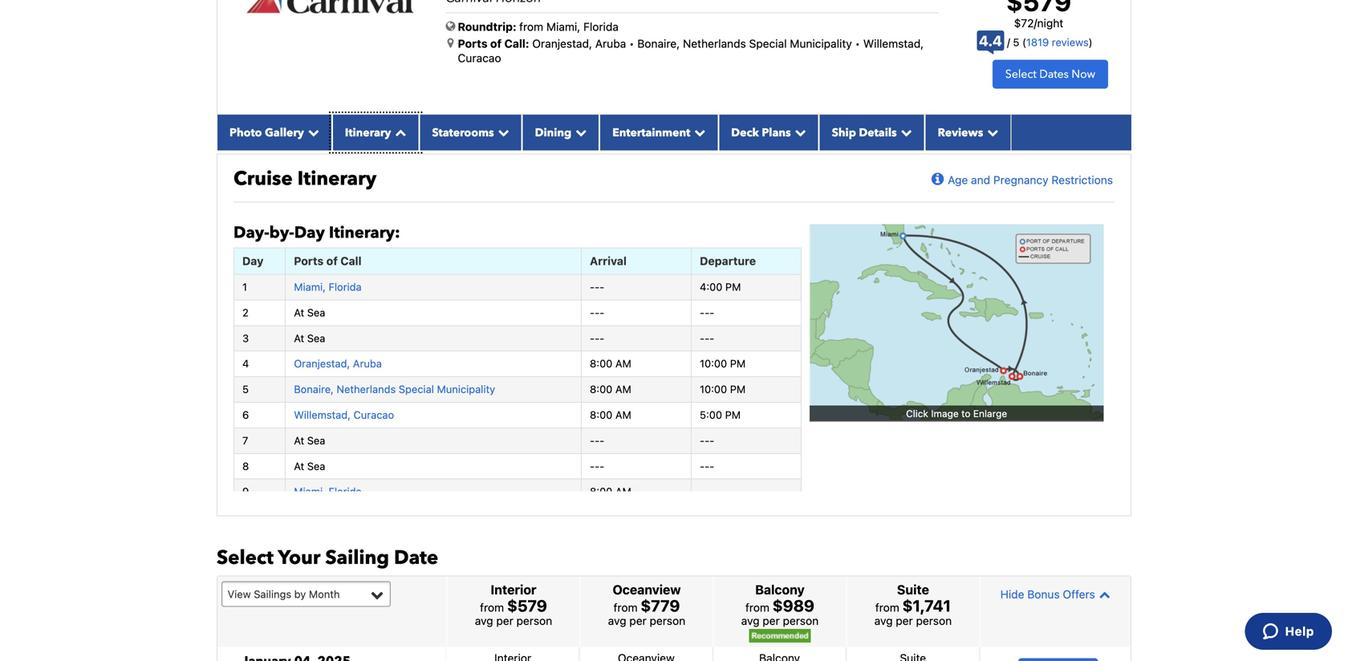 Task type: locate. For each thing, give the bounding box(es) containing it.
2 chevron down image from the left
[[494, 127, 509, 138]]

0 vertical spatial miami, florida
[[294, 281, 362, 293]]

person inside suite from $1,741 avg per person
[[916, 614, 952, 628]]

0 vertical spatial 10:00
[[700, 358, 727, 370]]

2 miami, florida link from the top
[[294, 486, 362, 498]]

miami, right roundtrip:
[[547, 20, 581, 33]]

from down balcony
[[746, 601, 770, 614]]

avg inside interior from $579 avg per person
[[475, 614, 493, 628]]

1 horizontal spatial 5
[[1013, 36, 1020, 48]]

0 vertical spatial select
[[1006, 67, 1037, 82]]

0 horizontal spatial special
[[399, 383, 434, 395]]

florida
[[584, 20, 619, 33], [329, 281, 362, 293], [329, 486, 362, 498]]

1 horizontal spatial ports
[[458, 37, 488, 50]]

8:00 for bonaire, netherlands special municipality
[[590, 383, 613, 395]]

person down 'oceanview'
[[650, 614, 686, 628]]

carnival cruise line image
[[246, 0, 418, 15]]

from up call:
[[519, 20, 544, 33]]

avg left the $1,741
[[875, 614, 893, 628]]

select down (
[[1006, 67, 1037, 82]]

avg down 'oceanview'
[[608, 614, 627, 628]]

8
[[242, 460, 249, 472]]

aruba for oranjestad, aruba
[[353, 358, 382, 370]]

oranjestad, up willemstad, curacao link
[[294, 358, 350, 370]]

bonaire, netherlands special municipality link
[[294, 383, 495, 395]]

2 horizontal spatial chevron down image
[[984, 127, 999, 138]]

4 person from the left
[[916, 614, 952, 628]]

1 chevron down image from the left
[[691, 127, 706, 138]]

oranjestad, aruba • bonaire, netherlands special municipality •
[[533, 37, 861, 50]]

per inside suite from $1,741 avg per person
[[896, 614, 913, 628]]

person down the "suite"
[[916, 614, 952, 628]]

ports
[[458, 37, 488, 50], [294, 254, 324, 268]]

4 8:00 from the top
[[590, 486, 613, 498]]

arrival
[[590, 254, 627, 268]]

---
[[590, 281, 605, 293], [590, 307, 605, 319], [700, 307, 715, 319], [590, 332, 605, 344], [700, 332, 715, 344], [590, 435, 605, 447], [700, 435, 715, 447], [590, 460, 605, 472], [700, 460, 715, 472], [700, 486, 715, 498]]

0 vertical spatial curacao
[[458, 52, 501, 65]]

1 vertical spatial 10:00 pm
[[700, 383, 746, 395]]

offers
[[1063, 588, 1096, 601]]

5
[[1013, 36, 1020, 48], [242, 383, 249, 395]]

0 vertical spatial florida
[[584, 20, 619, 33]]

from inside "oceanview from $779 avg per person"
[[614, 601, 638, 614]]

person inside "oceanview from $779 avg per person"
[[650, 614, 686, 628]]

info circle image
[[927, 172, 948, 188]]

select for select your sailing date
[[217, 545, 274, 571]]

1 vertical spatial ports
[[294, 254, 324, 268]]

person down interior
[[517, 614, 552, 628]]

from for $989
[[746, 601, 770, 614]]

1 horizontal spatial aruba
[[595, 37, 626, 50]]

0 horizontal spatial municipality
[[437, 383, 495, 395]]

at sea for 3
[[294, 332, 325, 344]]

gallery
[[265, 125, 304, 140]]

day up 1
[[242, 254, 264, 268]]

am for oranjestad, aruba
[[616, 358, 632, 370]]

sailings
[[254, 588, 291, 600]]

1 vertical spatial select
[[217, 545, 274, 571]]

2 am from the top
[[616, 383, 632, 395]]

at
[[294, 307, 304, 319], [294, 332, 304, 344], [294, 435, 304, 447], [294, 460, 304, 472]]

oranjestad,
[[533, 37, 592, 50], [294, 358, 350, 370]]

from inside suite from $1,741 avg per person
[[876, 601, 900, 614]]

10:00 pm
[[700, 358, 746, 370], [700, 383, 746, 395]]

1 per from the left
[[496, 614, 514, 628]]

per up "recommended" 'image'
[[763, 614, 780, 628]]

person inside balcony from $989 avg per person
[[783, 614, 819, 628]]

1 10:00 pm from the top
[[700, 358, 746, 370]]

2
[[242, 307, 249, 319]]

0 horizontal spatial aruba
[[353, 358, 382, 370]]

1 am from the top
[[616, 358, 632, 370]]

-
[[590, 281, 595, 293], [595, 281, 600, 293], [600, 281, 605, 293], [590, 307, 595, 319], [595, 307, 600, 319], [600, 307, 605, 319], [700, 307, 705, 319], [705, 307, 710, 319], [710, 307, 715, 319], [590, 332, 595, 344], [595, 332, 600, 344], [600, 332, 605, 344], [700, 332, 705, 344], [705, 332, 710, 344], [710, 332, 715, 344], [590, 435, 595, 447], [595, 435, 600, 447], [600, 435, 605, 447], [700, 435, 705, 447], [705, 435, 710, 447], [710, 435, 715, 447], [590, 460, 595, 472], [595, 460, 600, 472], [600, 460, 605, 472], [700, 460, 705, 472], [705, 460, 710, 472], [710, 460, 715, 472], [700, 486, 705, 498], [705, 486, 710, 498], [710, 486, 715, 498]]

avg down interior
[[475, 614, 493, 628]]

from for miami,
[[519, 20, 544, 33]]

view
[[228, 588, 251, 600]]

2 at from the top
[[294, 332, 304, 344]]

8:00 am
[[590, 358, 632, 370], [590, 383, 632, 395], [590, 409, 632, 421], [590, 486, 632, 498]]

(
[[1023, 36, 1027, 48]]

0 horizontal spatial /
[[1007, 36, 1011, 48]]

at sea
[[294, 307, 325, 319], [294, 332, 325, 344], [294, 435, 325, 447], [294, 460, 325, 472]]

4:00
[[700, 281, 723, 293]]

from down the "suite"
[[876, 601, 900, 614]]

0 vertical spatial miami, florida link
[[294, 281, 362, 293]]

$779
[[641, 596, 680, 615]]

at down willemstad, curacao link
[[294, 435, 304, 447]]

3 chevron down image from the left
[[572, 127, 587, 138]]

0 vertical spatial of
[[490, 37, 502, 50]]

8:00
[[590, 358, 613, 370], [590, 383, 613, 395], [590, 409, 613, 421], [590, 486, 613, 498]]

chevron down image
[[691, 127, 706, 138], [791, 127, 806, 138], [984, 127, 999, 138]]

4 am from the top
[[616, 486, 632, 498]]

0 horizontal spatial •
[[629, 37, 635, 50]]

sea for 2
[[307, 307, 325, 319]]

chevron down image for entertainment
[[691, 127, 706, 138]]

select          dates now
[[1006, 67, 1096, 82]]

chevron down image up and
[[984, 127, 999, 138]]

avg inside suite from $1,741 avg per person
[[875, 614, 893, 628]]

/ left (
[[1007, 36, 1011, 48]]

now
[[1072, 67, 1096, 82]]

1 10:00 from the top
[[700, 358, 727, 370]]

2 person from the left
[[650, 614, 686, 628]]

at sea for 2
[[294, 307, 325, 319]]

1 vertical spatial aruba
[[353, 358, 382, 370]]

miami, florida link for 1
[[294, 281, 362, 293]]

florida for 9
[[329, 486, 362, 498]]

miami, florida
[[294, 281, 362, 293], [294, 486, 362, 498]]

2 vertical spatial florida
[[329, 486, 362, 498]]

1 horizontal spatial willemstad, curacao
[[458, 37, 924, 65]]

per for $579
[[496, 614, 514, 628]]

1 horizontal spatial of
[[490, 37, 502, 50]]

0 horizontal spatial 5
[[242, 383, 249, 395]]

0 horizontal spatial of
[[327, 254, 338, 268]]

/ inside 4.4 / 5 ( 1819 reviews )
[[1007, 36, 1011, 48]]

1 horizontal spatial oranjestad,
[[533, 37, 592, 50]]

person
[[517, 614, 552, 628], [650, 614, 686, 628], [783, 614, 819, 628], [916, 614, 952, 628]]

chevron down image for staterooms
[[494, 127, 509, 138]]

of down roundtrip:
[[490, 37, 502, 50]]

8:00 am for willemstad, curacao
[[590, 409, 632, 421]]

am for miami, florida
[[616, 486, 632, 498]]

0 vertical spatial 10:00 pm
[[700, 358, 746, 370]]

am
[[616, 358, 632, 370], [616, 383, 632, 395], [616, 409, 632, 421], [616, 486, 632, 498]]

0 horizontal spatial curacao
[[354, 409, 394, 421]]

oranjestad, aruba link
[[294, 358, 382, 370]]

at right 2
[[294, 307, 304, 319]]

willemstad, inside willemstad, curacao
[[864, 37, 924, 50]]

miami, for 9
[[294, 486, 326, 498]]

globe image
[[446, 21, 456, 32]]

aruba down roundtrip: from miami, florida
[[595, 37, 626, 50]]

ports of call
[[294, 254, 362, 268]]

2 8:00 from the top
[[590, 383, 613, 395]]

4 per from the left
[[896, 614, 913, 628]]

1 horizontal spatial day
[[294, 222, 325, 244]]

itinerary up day-by-day itinerary: at the top of the page
[[298, 166, 377, 192]]

pm
[[726, 281, 741, 293], [730, 358, 746, 370], [730, 383, 746, 395], [725, 409, 741, 421]]

5 inside 4.4 / 5 ( 1819 reviews )
[[1013, 36, 1020, 48]]

ports down day-by-day itinerary: at the top of the page
[[294, 254, 324, 268]]

2 chevron down image from the left
[[791, 127, 806, 138]]

1 avg from the left
[[475, 614, 493, 628]]

avg
[[475, 614, 493, 628], [608, 614, 627, 628], [742, 614, 760, 628], [875, 614, 893, 628]]

3 avg from the left
[[742, 614, 760, 628]]

entertainment button
[[600, 115, 719, 150]]

miami, florida link up select your sailing date
[[294, 486, 362, 498]]

oceanview
[[613, 582, 681, 597]]

hide
[[1001, 588, 1025, 601]]

avg for $989
[[742, 614, 760, 628]]

select
[[1006, 67, 1037, 82], [217, 545, 274, 571]]

miami, down ports of call at the top of page
[[294, 281, 326, 293]]

ports right the map marker image
[[458, 37, 488, 50]]

avg inside "oceanview from $779 avg per person"
[[608, 614, 627, 628]]

chevron down image inside dining dropdown button
[[572, 127, 587, 138]]

day up ports of call at the top of page
[[294, 222, 325, 244]]

per inside balcony from $989 avg per person
[[763, 614, 780, 628]]

1 vertical spatial willemstad,
[[294, 409, 351, 421]]

main content
[[209, 0, 1140, 661]]

0 vertical spatial /
[[1034, 16, 1038, 30]]

4 at sea from the top
[[294, 460, 325, 472]]

chevron down image inside the staterooms dropdown button
[[494, 127, 509, 138]]

1 8:00 from the top
[[590, 358, 613, 370]]

miami, florida for 9
[[294, 486, 362, 498]]

balcony from $989 avg per person
[[742, 582, 819, 628]]

miami, florida up select your sailing date
[[294, 486, 362, 498]]

avg up "recommended" 'image'
[[742, 614, 760, 628]]

1 horizontal spatial chevron down image
[[791, 127, 806, 138]]

chevron down image left entertainment
[[572, 127, 587, 138]]

by-
[[269, 222, 294, 244]]

0 horizontal spatial willemstad, curacao
[[294, 409, 394, 421]]

1 8:00 am from the top
[[590, 358, 632, 370]]

from down 'oceanview'
[[614, 601, 638, 614]]

3 per from the left
[[763, 614, 780, 628]]

per
[[496, 614, 514, 628], [630, 614, 647, 628], [763, 614, 780, 628], [896, 614, 913, 628]]

0 horizontal spatial willemstad,
[[294, 409, 351, 421]]

chevron down image inside reviews dropdown button
[[984, 127, 999, 138]]

1 vertical spatial netherlands
[[337, 383, 396, 395]]

1 vertical spatial miami, florida link
[[294, 486, 362, 498]]

sea for 3
[[307, 332, 325, 344]]

0 vertical spatial willemstad,
[[864, 37, 924, 50]]

itinerary button
[[332, 115, 419, 150]]

1 vertical spatial 5
[[242, 383, 249, 395]]

1819
[[1027, 36, 1049, 48]]

at for 8
[[294, 460, 304, 472]]

miami, right 9
[[294, 486, 326, 498]]

4 at from the top
[[294, 460, 304, 472]]

2 8:00 am from the top
[[590, 383, 632, 395]]

sea for 8
[[307, 460, 325, 472]]

2 vertical spatial miami,
[[294, 486, 326, 498]]

1 horizontal spatial bonaire,
[[638, 37, 680, 50]]

0 horizontal spatial chevron down image
[[691, 127, 706, 138]]

pm for miami, florida
[[726, 281, 741, 293]]

chevron up image
[[1096, 589, 1111, 600]]

pm for willemstad, curacao
[[725, 409, 741, 421]]

1 at from the top
[[294, 307, 304, 319]]

curacao down ports of call:
[[458, 52, 501, 65]]

5 up 6
[[242, 383, 249, 395]]

3 8:00 from the top
[[590, 409, 613, 421]]

0 vertical spatial netherlands
[[683, 37, 746, 50]]

3 8:00 am from the top
[[590, 409, 632, 421]]

photo gallery button
[[217, 115, 332, 150]]

from down interior
[[480, 601, 504, 614]]

2 10:00 pm from the top
[[700, 383, 746, 395]]

avg for $579
[[475, 614, 493, 628]]

day-by-day itinerary:
[[234, 222, 400, 244]]

chevron down image left reviews
[[897, 127, 912, 138]]

0 vertical spatial oranjestad,
[[533, 37, 592, 50]]

call:
[[505, 37, 529, 50]]

plans
[[762, 125, 791, 140]]

willemstad,
[[864, 37, 924, 50], [294, 409, 351, 421]]

1 vertical spatial miami, florida
[[294, 486, 362, 498]]

1 miami, florida from the top
[[294, 281, 362, 293]]

age
[[948, 173, 968, 186]]

1 horizontal spatial municipality
[[790, 37, 852, 50]]

from inside balcony from $989 avg per person
[[746, 601, 770, 614]]

2 10:00 from the top
[[700, 383, 727, 395]]

1 vertical spatial /
[[1007, 36, 1011, 48]]

oranjestad, down roundtrip: from miami, florida
[[533, 37, 592, 50]]

1 horizontal spatial •
[[855, 37, 861, 50]]

chevron down image up cruise itinerary
[[304, 127, 319, 138]]

1 chevron down image from the left
[[304, 127, 319, 138]]

avg for $779
[[608, 614, 627, 628]]

0 vertical spatial 5
[[1013, 36, 1020, 48]]

per inside interior from $579 avg per person
[[496, 614, 514, 628]]

at up oranjestad, aruba
[[294, 332, 304, 344]]

am for bonaire, netherlands special municipality
[[616, 383, 632, 395]]

0 vertical spatial ports
[[458, 37, 488, 50]]

0 horizontal spatial oranjestad,
[[294, 358, 350, 370]]

1 horizontal spatial willemstad,
[[864, 37, 924, 50]]

0 horizontal spatial select
[[217, 545, 274, 571]]

chevron down image inside ship details dropdown button
[[897, 127, 912, 138]]

1 vertical spatial curacao
[[354, 409, 394, 421]]

chevron down image left ship
[[791, 127, 806, 138]]

chevron down image inside entertainment dropdown button
[[691, 127, 706, 138]]

1 vertical spatial 10:00
[[700, 383, 727, 395]]

3 at from the top
[[294, 435, 304, 447]]

1 horizontal spatial select
[[1006, 67, 1037, 82]]

municipality
[[790, 37, 852, 50], [437, 383, 495, 395]]

miami, florida link
[[294, 281, 362, 293], [294, 486, 362, 498]]

restrictions
[[1052, 173, 1113, 186]]

4 sea from the top
[[307, 460, 325, 472]]

/ for 4.4
[[1007, 36, 1011, 48]]

0 horizontal spatial ports
[[294, 254, 324, 268]]

hide bonus offers link
[[985, 581, 1127, 609]]

willemstad, curacao
[[458, 37, 924, 65], [294, 409, 394, 421]]

chevron down image for ship details
[[897, 127, 912, 138]]

1 miami, florida link from the top
[[294, 281, 362, 293]]

per down 'oceanview'
[[630, 614, 647, 628]]

1 horizontal spatial curacao
[[458, 52, 501, 65]]

per down interior
[[496, 614, 514, 628]]

special
[[749, 37, 787, 50], [399, 383, 434, 395]]

1 vertical spatial bonaire,
[[294, 383, 334, 395]]

day-
[[234, 222, 269, 244]]

staterooms button
[[419, 115, 522, 150]]

2 avg from the left
[[608, 614, 627, 628]]

1 horizontal spatial /
[[1034, 16, 1038, 30]]

avg inside balcony from $989 avg per person
[[742, 614, 760, 628]]

person for $1,741
[[916, 614, 952, 628]]

select up view
[[217, 545, 274, 571]]

0 vertical spatial municipality
[[790, 37, 852, 50]]

oranjestad, for oranjestad, aruba • bonaire, netherlands special municipality •
[[533, 37, 592, 50]]

8:00 am for miami, florida
[[590, 486, 632, 498]]

4 chevron down image from the left
[[897, 127, 912, 138]]

from inside interior from $579 avg per person
[[480, 601, 504, 614]]

5 left (
[[1013, 36, 1020, 48]]

per down the "suite"
[[896, 614, 913, 628]]

10:00 pm for bonaire, netherlands special municipality
[[700, 383, 746, 395]]

person inside interior from $579 avg per person
[[517, 614, 552, 628]]

per inside "oceanview from $779 avg per person"
[[630, 614, 647, 628]]

person up "recommended" 'image'
[[783, 614, 819, 628]]

0 vertical spatial itinerary
[[345, 125, 391, 140]]

2 at sea from the top
[[294, 332, 325, 344]]

1 vertical spatial oranjestad,
[[294, 358, 350, 370]]

oranjestad, aruba
[[294, 358, 382, 370]]

your
[[278, 545, 321, 571]]

1 at sea from the top
[[294, 307, 325, 319]]

avg for $1,741
[[875, 614, 893, 628]]

3 sea from the top
[[307, 435, 325, 447]]

bonaire,
[[638, 37, 680, 50], [294, 383, 334, 395]]

chevron down image left dining
[[494, 127, 509, 138]]

/ up 4.4 / 5 ( 1819 reviews )
[[1034, 16, 1038, 30]]

miami,
[[547, 20, 581, 33], [294, 281, 326, 293], [294, 486, 326, 498]]

2 miami, florida from the top
[[294, 486, 362, 498]]

4 avg from the left
[[875, 614, 893, 628]]

4 8:00 am from the top
[[590, 486, 632, 498]]

miami, florida down ports of call at the top of page
[[294, 281, 362, 293]]

3 at sea from the top
[[294, 435, 325, 447]]

0 vertical spatial day
[[294, 222, 325, 244]]

1 vertical spatial of
[[327, 254, 338, 268]]

itinerary up cruise itinerary
[[345, 125, 391, 140]]

3 chevron down image from the left
[[984, 127, 999, 138]]

chevron down image
[[304, 127, 319, 138], [494, 127, 509, 138], [572, 127, 587, 138], [897, 127, 912, 138]]

1 vertical spatial willemstad, curacao
[[294, 409, 394, 421]]

0 horizontal spatial day
[[242, 254, 264, 268]]

2 per from the left
[[630, 614, 647, 628]]

miami, florida link down ports of call at the top of page
[[294, 281, 362, 293]]

at for 3
[[294, 332, 304, 344]]

itinerary inside dropdown button
[[345, 125, 391, 140]]

chevron down image left deck on the top right of the page
[[691, 127, 706, 138]]

1 vertical spatial florida
[[329, 281, 362, 293]]

2 sea from the top
[[307, 332, 325, 344]]

3 am from the top
[[616, 409, 632, 421]]

1 sea from the top
[[307, 307, 325, 319]]

4:00 pm
[[700, 281, 741, 293]]

1 horizontal spatial special
[[749, 37, 787, 50]]

pregnancy
[[994, 173, 1049, 186]]

at sea for 8
[[294, 460, 325, 472]]

chevron down image inside deck plans "dropdown button"
[[791, 127, 806, 138]]

from for $579
[[480, 601, 504, 614]]

month
[[309, 588, 340, 600]]

chevron down image inside photo gallery dropdown button
[[304, 127, 319, 138]]

photo gallery
[[230, 125, 304, 140]]

0 vertical spatial willemstad, curacao
[[458, 37, 924, 65]]

0 vertical spatial aruba
[[595, 37, 626, 50]]

1 vertical spatial miami,
[[294, 281, 326, 293]]

10:00 for oranjestad, aruba
[[700, 358, 727, 370]]

at right the 8
[[294, 460, 304, 472]]

deck plans
[[732, 125, 791, 140]]

1 person from the left
[[517, 614, 552, 628]]

3 person from the left
[[783, 614, 819, 628]]

curacao down 'bonaire, netherlands special municipality'
[[354, 409, 394, 421]]

aruba up 'bonaire, netherlands special municipality'
[[353, 358, 382, 370]]

of left call
[[327, 254, 338, 268]]

of for call:
[[490, 37, 502, 50]]



Task type: vqa. For each thing, say whether or not it's contained in the screenshot.
leftmost Aruba
yes



Task type: describe. For each thing, give the bounding box(es) containing it.
8:00 for oranjestad, aruba
[[590, 358, 613, 370]]

9
[[242, 486, 249, 498]]

$989
[[773, 596, 815, 615]]

10:00 for bonaire, netherlands special municipality
[[700, 383, 727, 395]]

balcony
[[755, 582, 805, 597]]

willemstad, curacao link
[[294, 409, 394, 421]]

curacao inside willemstad, curacao
[[458, 52, 501, 65]]

call
[[341, 254, 362, 268]]

miami, florida link for 9
[[294, 486, 362, 498]]

chevron up image
[[391, 127, 406, 138]]

dining button
[[522, 115, 600, 150]]

interior from $579 avg per person
[[475, 582, 552, 628]]

view sailings by month link
[[222, 581, 391, 607]]

from for $1,741
[[876, 601, 900, 614]]

sailing
[[325, 545, 389, 571]]

1 vertical spatial itinerary
[[298, 166, 377, 192]]

person for $779
[[650, 614, 686, 628]]

pm for bonaire, netherlands special municipality
[[730, 383, 746, 395]]

hide bonus offers
[[1001, 588, 1096, 601]]

chevron down image for dining
[[572, 127, 587, 138]]

8:00 for willemstad, curacao
[[590, 409, 613, 421]]

ship details
[[832, 125, 897, 140]]

am for willemstad, curacao
[[616, 409, 632, 421]]

photo
[[230, 125, 262, 140]]

bonus
[[1028, 588, 1060, 601]]

reviews
[[938, 125, 984, 140]]

/ for $72
[[1034, 16, 1038, 30]]

deck plans button
[[719, 115, 819, 150]]

staterooms
[[432, 125, 494, 140]]

reviews button
[[925, 115, 1012, 150]]

6
[[242, 409, 249, 421]]

0 vertical spatial special
[[749, 37, 787, 50]]

$1,741
[[903, 596, 951, 615]]

7
[[242, 435, 248, 447]]

age and pregnancy restrictions
[[948, 173, 1113, 186]]

5:00
[[700, 409, 723, 421]]

4.4
[[979, 32, 1003, 49]]

from for $779
[[614, 601, 638, 614]]

2 • from the left
[[855, 37, 861, 50]]

ports for ports of call:
[[458, 37, 488, 50]]

cruise itinerary
[[234, 166, 377, 192]]

ports for ports of call
[[294, 254, 324, 268]]

suite from $1,741 avg per person
[[875, 582, 952, 628]]

4.4 / 5 ( 1819 reviews )
[[979, 32, 1093, 49]]

cruise
[[234, 166, 293, 192]]

at for 7
[[294, 435, 304, 447]]

roundtrip:
[[458, 20, 517, 33]]

bonaire, netherlands special municipality
[[294, 383, 495, 395]]

chevron down image for deck plans
[[791, 127, 806, 138]]

0 vertical spatial miami,
[[547, 20, 581, 33]]

oranjestad, for oranjestad, aruba
[[294, 358, 350, 370]]

dining
[[535, 125, 572, 140]]

1 horizontal spatial netherlands
[[683, 37, 746, 50]]

details
[[859, 125, 897, 140]]

recommended image
[[749, 629, 811, 643]]

1 • from the left
[[629, 37, 635, 50]]

chevron down image for photo gallery
[[304, 127, 319, 138]]

)
[[1089, 36, 1093, 48]]

main content containing cruise itinerary
[[209, 0, 1140, 661]]

$579
[[507, 596, 547, 615]]

night
[[1038, 16, 1064, 30]]

ship details button
[[819, 115, 925, 150]]

of for call
[[327, 254, 338, 268]]

per for $779
[[630, 614, 647, 628]]

view sailings by month
[[228, 588, 340, 600]]

suite
[[897, 582, 930, 597]]

5:00 pm
[[700, 409, 741, 421]]

0 horizontal spatial bonaire,
[[294, 383, 334, 395]]

select          dates now link
[[993, 60, 1109, 89]]

select for select          dates now
[[1006, 67, 1037, 82]]

per for $1,741
[[896, 614, 913, 628]]

1 vertical spatial day
[[242, 254, 264, 268]]

per for $989
[[763, 614, 780, 628]]

1 vertical spatial special
[[399, 383, 434, 395]]

1
[[242, 281, 247, 293]]

1819 reviews link
[[1027, 36, 1089, 48]]

1 vertical spatial municipality
[[437, 383, 495, 395]]

aruba for oranjestad, aruba • bonaire, netherlands special municipality •
[[595, 37, 626, 50]]

$72
[[1014, 16, 1034, 30]]

and
[[971, 173, 991, 186]]

itinerary:
[[329, 222, 400, 244]]

10:00 pm for oranjestad, aruba
[[700, 358, 746, 370]]

8:00 am for oranjestad, aruba
[[590, 358, 632, 370]]

map marker image
[[448, 37, 454, 49]]

roundtrip: from miami, florida
[[458, 20, 619, 33]]

8:00 am for bonaire, netherlands special municipality
[[590, 383, 632, 395]]

ports of call:
[[458, 37, 529, 50]]

departure
[[700, 254, 756, 268]]

pm for oranjestad, aruba
[[730, 358, 746, 370]]

interior
[[491, 582, 537, 597]]

0 horizontal spatial netherlands
[[337, 383, 396, 395]]

chevron down image for reviews
[[984, 127, 999, 138]]

3
[[242, 332, 249, 344]]

sea for 7
[[307, 435, 325, 447]]

entertainment
[[613, 125, 691, 140]]

0 vertical spatial bonaire,
[[638, 37, 680, 50]]

ship
[[832, 125, 856, 140]]

at for 2
[[294, 307, 304, 319]]

at sea for 7
[[294, 435, 325, 447]]

miami, for 1
[[294, 281, 326, 293]]

oceanview from $779 avg per person
[[608, 582, 686, 628]]

select your sailing date
[[217, 545, 438, 571]]

deck
[[732, 125, 759, 140]]

4
[[242, 358, 249, 370]]

date
[[394, 545, 438, 571]]

cruise itinerary map image
[[810, 224, 1104, 420]]

age and pregnancy restrictions link
[[927, 172, 1113, 188]]

florida for 1
[[329, 281, 362, 293]]

reviews
[[1052, 36, 1089, 48]]

dates
[[1040, 67, 1069, 82]]

person for $579
[[517, 614, 552, 628]]

miami, florida for 1
[[294, 281, 362, 293]]

person for $989
[[783, 614, 819, 628]]

8:00 for miami, florida
[[590, 486, 613, 498]]

$72 / night
[[1014, 16, 1064, 30]]

by
[[294, 588, 306, 600]]



